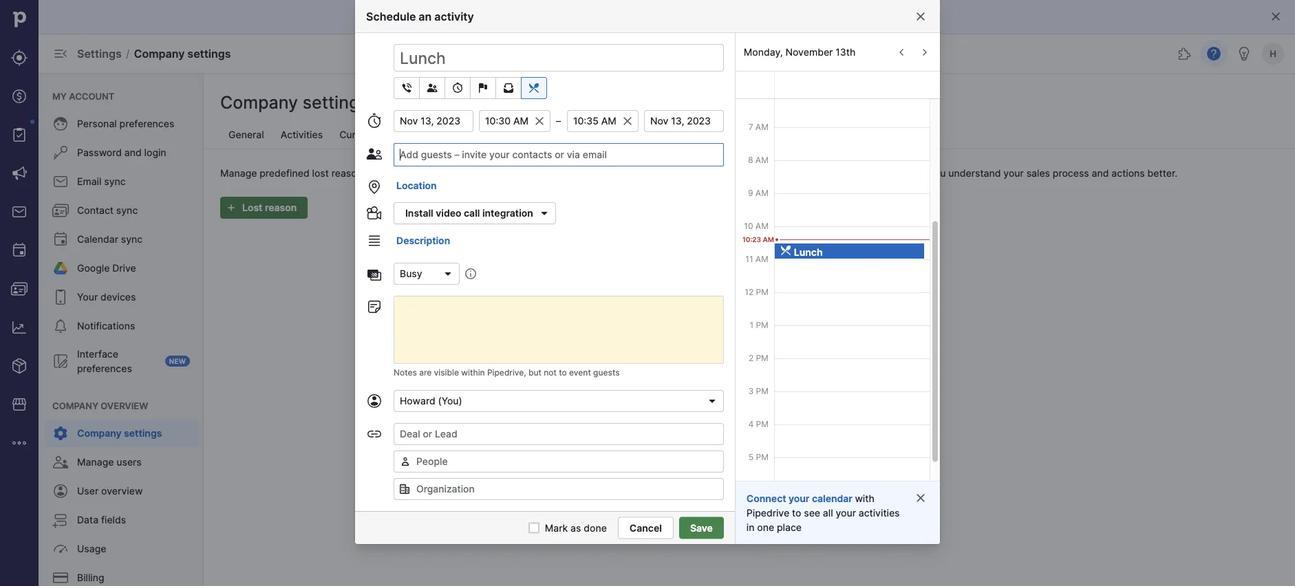 Task type: vqa. For each thing, say whether or not it's contained in the screenshot.
Last log-in
no



Task type: describe. For each thing, give the bounding box(es) containing it.
howard
[[400, 395, 435, 407]]

color primary inverted image inside schedule an activity dialog
[[780, 245, 791, 256]]

password and login link
[[44, 139, 198, 167]]

color undefined image for interface
[[52, 353, 69, 370]]

predefined for manage
[[260, 167, 310, 179]]

none field organization
[[394, 478, 724, 500]]

email sync link
[[44, 168, 198, 195]]

schedule
[[366, 10, 416, 23]]

with
[[855, 493, 875, 505]]

manage users
[[77, 457, 142, 468]]

contacts image
[[11, 281, 28, 297]]

account
[[69, 91, 114, 102]]

guests
[[593, 368, 620, 378]]

h:mm AM text field
[[567, 110, 639, 132]]

preferences for personal
[[119, 118, 174, 130]]

manage users link
[[44, 449, 198, 476]]

currencies
[[339, 129, 389, 141]]

calendar
[[812, 493, 853, 505]]

0 horizontal spatial can
[[542, 167, 559, 179]]

color undefined image for usage
[[52, 541, 69, 558]]

google drive link
[[44, 255, 198, 282]]

password
[[77, 147, 122, 159]]

an
[[419, 10, 432, 23]]

marketplace image
[[11, 396, 28, 413]]

your devices
[[77, 292, 136, 303]]

color undefined image for notifications
[[52, 318, 69, 335]]

0 horizontal spatial a
[[402, 167, 408, 179]]

0 vertical spatial settings
[[187, 47, 231, 60]]

monday, november 13th
[[744, 46, 856, 58]]

menu for schedule an activity
[[0, 0, 39, 586]]

1 horizontal spatial a
[[791, 484, 797, 495]]

actions
[[1112, 167, 1145, 179]]

7 for 7 pm
[[749, 518, 754, 528]]

for
[[823, 167, 836, 179]]

personal preferences
[[77, 118, 174, 130]]

color undefined image inside billing link
[[52, 570, 69, 586]]

email
[[77, 176, 101, 188]]

november
[[786, 46, 833, 58]]

0 vertical spatial to
[[559, 368, 567, 378]]

not
[[544, 368, 557, 378]]

email sync
[[77, 176, 126, 188]]

billing
[[77, 572, 104, 584]]

sales assistant image
[[1236, 45, 1253, 62]]

and inside "link"
[[124, 147, 142, 159]]

leads image
[[11, 50, 28, 66]]

interface preferences
[[77, 348, 132, 374]]

lost reason
[[242, 202, 297, 214]]

7 for 7 am
[[749, 122, 753, 132]]

1 pm
[[750, 320, 769, 330]]

next day image
[[917, 47, 933, 58]]

0 vertical spatial reason
[[789, 167, 820, 179]]

9
[[748, 188, 753, 198]]

company up general
[[220, 92, 298, 113]]

color undefined image for email
[[52, 173, 69, 190]]

deals image
[[11, 88, 28, 105]]

monday,
[[744, 46, 783, 58]]

all
[[823, 507, 833, 519]]

event
[[569, 368, 591, 378]]

schedule an activity
[[366, 10, 474, 23]]

0 horizontal spatial your
[[789, 493, 810, 505]]

you
[[929, 167, 946, 179]]

none field people
[[394, 451, 724, 473]]

color primary image inside howard (you) popup button
[[707, 396, 718, 407]]

integration
[[482, 208, 533, 219]]

reason inside lost reason button
[[265, 202, 297, 214]]

login
[[144, 147, 166, 159]]

video
[[436, 208, 462, 219]]

to inside with pipedrive to see all your activities in one place
[[792, 507, 802, 519]]

are
[[419, 368, 432, 378]]

sync for calendar sync
[[121, 234, 143, 245]]

lost for reasons.
[[312, 167, 329, 179]]

People text field
[[411, 452, 723, 472]]

menu for activities
[[39, 73, 204, 586]]

4
[[749, 419, 754, 429]]

sync for contact sync
[[116, 205, 138, 216]]

2 horizontal spatial lost
[[846, 167, 863, 179]]

sales inbox image
[[11, 204, 28, 220]]

drive
[[112, 263, 136, 274]]

activity
[[435, 10, 474, 23]]

Add guests – invite your contacts or via email text field
[[394, 144, 723, 166]]

pm for 2 pm
[[756, 353, 769, 363]]

user overview
[[77, 486, 143, 497]]

calendar
[[77, 234, 118, 245]]

color undefined image for google drive
[[52, 260, 69, 277]]

your inside with pipedrive to see all your activities in one place
[[836, 507, 856, 519]]

/
[[126, 47, 130, 60]]

process
[[1053, 167, 1089, 179]]

help
[[907, 167, 927, 179]]

usage link
[[44, 536, 198, 563]]

1
[[750, 320, 754, 330]]

location
[[396, 180, 437, 192]]

3
[[749, 386, 754, 396]]

products image
[[11, 358, 28, 374]]

color undefined image for company
[[52, 425, 69, 442]]

one
[[757, 522, 775, 533]]

data fields
[[77, 515, 126, 526]]

8
[[748, 155, 753, 165]]

company down interface preferences
[[52, 401, 98, 411]]

menu toggle image
[[52, 45, 69, 62]]

2 use the arrow keys to pick a date text field from the left
[[644, 110, 724, 132]]

with pipedrive to see all your activities in one place
[[747, 493, 900, 533]]

install
[[405, 208, 433, 219]]

11 am
[[746, 254, 769, 264]]

color undefined image for your
[[52, 289, 69, 306]]

reasons.
[[332, 167, 370, 179]]

am for 8 am
[[756, 155, 769, 165]]

6 pm
[[749, 485, 769, 495]]

save
[[690, 522, 713, 534]]

lost,
[[492, 167, 512, 179]]

pipedrive,
[[487, 368, 526, 378]]

1 horizontal spatial reasons
[[775, 455, 830, 473]]

color undefined image for user overview
[[52, 483, 69, 500]]

am for 6 am
[[756, 89, 769, 99]]

manage predefined lost reasons. when a deal is marked as lost, users can choose between these options. documenting the reason for a lost deal can help you understand your sales process and actions better.
[[220, 167, 1178, 179]]

color primary image inside people field
[[400, 456, 411, 467]]

documenting
[[708, 167, 769, 179]]

usage
[[77, 543, 106, 555]]

Search Pipedrive field
[[524, 40, 772, 67]]

free-
[[799, 484, 822, 495]]

color undefined image for personal
[[52, 116, 69, 132]]

pm for 6 pm
[[756, 485, 769, 495]]

color undefined image for data
[[52, 512, 69, 529]]

2 horizontal spatial a
[[838, 167, 844, 179]]

Busy field
[[394, 263, 460, 285]]

manage for manage users
[[77, 457, 114, 468]]

2 deal from the left
[[866, 167, 885, 179]]

8 am
[[748, 155, 769, 165]]

Lunch text field
[[394, 44, 724, 72]]

color primary image inside install video call integration button
[[536, 205, 553, 222]]

–
[[556, 115, 561, 127]]

quick add image
[[788, 45, 805, 62]]

understand
[[949, 167, 1001, 179]]

1 vertical spatial the
[[726, 484, 742, 495]]

4 pm
[[749, 419, 769, 429]]

see
[[804, 507, 821, 519]]

enter
[[700, 484, 724, 495]]

(you)
[[438, 395, 462, 407]]

pm for 4 pm
[[756, 419, 769, 429]]

no
[[644, 455, 663, 473]]



Task type: locate. For each thing, give the bounding box(es) containing it.
color undefined image
[[52, 116, 69, 132], [11, 127, 28, 143], [52, 173, 69, 190], [52, 231, 69, 248], [52, 289, 69, 306], [52, 353, 69, 370], [52, 425, 69, 442], [52, 512, 69, 529], [52, 570, 69, 586]]

1 vertical spatial as
[[778, 484, 788, 495]]

activities
[[859, 507, 900, 519]]

3 color undefined image from the top
[[52, 260, 69, 277]]

color primary image inside organization field
[[399, 484, 410, 495]]

sync down email sync link
[[116, 205, 138, 216]]

0 horizontal spatial the
[[726, 484, 742, 495]]

2 6 from the top
[[749, 485, 754, 495]]

3 am from the top
[[756, 155, 769, 165]]

can left help
[[888, 167, 905, 179]]

6 am
[[748, 89, 769, 99]]

1 horizontal spatial settings
[[187, 47, 231, 60]]

am for 9 am
[[756, 188, 769, 198]]

color undefined image inside manage users link
[[52, 454, 69, 471]]

color undefined image right insights icon
[[52, 318, 69, 335]]

am up 8 am
[[756, 122, 769, 132]]

1 vertical spatial to
[[792, 507, 802, 519]]

1 horizontal spatial the
[[772, 167, 787, 179]]

0 vertical spatial the
[[772, 167, 787, 179]]

connect your calendar link
[[747, 493, 855, 505]]

1 horizontal spatial and
[[1092, 167, 1109, 179]]

2 horizontal spatial your
[[1004, 167, 1024, 179]]

1 pm from the top
[[756, 287, 769, 297]]

0 horizontal spatial to
[[559, 368, 567, 378]]

connect your calendar
[[747, 493, 853, 505]]

my account
[[52, 91, 114, 102]]

0 vertical spatial and
[[124, 147, 142, 159]]

pm for 5 pm
[[756, 452, 769, 462]]

still
[[681, 484, 697, 495]]

use the arrow keys to pick a date text field up options.
[[644, 110, 724, 132]]

billing link
[[44, 564, 198, 586]]

notifications link
[[44, 312, 198, 340]]

company
[[134, 47, 185, 60], [220, 92, 298, 113], [52, 401, 98, 411], [77, 428, 122, 439]]

color undefined image left the google
[[52, 260, 69, 277]]

4 pm from the top
[[756, 386, 769, 396]]

am right 10
[[756, 221, 769, 231]]

mark as done
[[545, 522, 607, 534]]

pm for 1 pm
[[756, 320, 769, 330]]

form
[[822, 484, 843, 495]]

schedule an activity dialog
[[0, 0, 1295, 586]]

2 vertical spatial sync
[[121, 234, 143, 245]]

1 vertical spatial 7
[[749, 518, 754, 528]]

6 color undefined image from the top
[[52, 483, 69, 500]]

busy
[[400, 268, 422, 280]]

6 for 6 pm
[[749, 485, 754, 495]]

2 horizontal spatial can
[[888, 167, 905, 179]]

google drive
[[77, 263, 136, 274]]

0 horizontal spatial company settings
[[77, 428, 162, 439]]

your
[[1004, 167, 1024, 179], [789, 493, 810, 505], [836, 507, 856, 519]]

color undefined image inside personal preferences link
[[52, 116, 69, 132]]

install video call integration button
[[394, 202, 556, 224]]

the right documenting on the right top of the page
[[772, 167, 787, 179]]

1 vertical spatial predefined
[[667, 455, 742, 473]]

company settings inside menu item
[[77, 428, 162, 439]]

1 vertical spatial reason
[[265, 202, 297, 214]]

your left sales at right
[[1004, 167, 1024, 179]]

am right 9
[[756, 188, 769, 198]]

manage inside manage users link
[[77, 457, 114, 468]]

more image
[[11, 435, 28, 452]]

your up see
[[789, 493, 810, 505]]

2 horizontal spatial settings
[[303, 92, 369, 113]]

none field up people field
[[394, 423, 724, 445]]

company inside menu item
[[77, 428, 122, 439]]

pm right 1
[[756, 320, 769, 330]]

color undefined image inside email sync link
[[52, 173, 69, 190]]

settings / company settings
[[77, 47, 231, 60]]

menu
[[0, 0, 39, 586], [39, 73, 204, 586]]

pm up pipedrive
[[756, 485, 769, 495]]

0 horizontal spatial lost
[[312, 167, 329, 179]]

call
[[464, 208, 480, 219]]

users right lost,
[[514, 167, 540, 179]]

color undefined image left usage
[[52, 541, 69, 558]]

1 horizontal spatial deal
[[866, 167, 885, 179]]

2 vertical spatial as
[[571, 522, 581, 534]]

and left login
[[124, 147, 142, 159]]

preferences down interface
[[77, 363, 132, 374]]

overview
[[101, 401, 148, 411], [101, 486, 143, 497]]

1 horizontal spatial lost
[[406, 129, 425, 141]]

overview up company settings menu item
[[101, 401, 148, 411]]

previous day image
[[893, 47, 910, 58]]

to down connect your calendar
[[792, 507, 802, 519]]

0 vertical spatial predefined
[[260, 167, 310, 179]]

12
[[745, 287, 754, 297]]

deal left help
[[866, 167, 885, 179]]

2 vertical spatial your
[[836, 507, 856, 519]]

sync inside calendar sync link
[[121, 234, 143, 245]]

0 horizontal spatial settings
[[124, 428, 162, 439]]

color undefined image right more icon
[[52, 425, 69, 442]]

am up 7 am
[[756, 89, 769, 99]]

sync up drive at the top left of page
[[121, 234, 143, 245]]

lost up 6 pm
[[746, 455, 771, 473]]

0 vertical spatial lost
[[406, 129, 425, 141]]

in
[[747, 522, 755, 533]]

mark
[[545, 522, 568, 534]]

fields
[[101, 515, 126, 526]]

0 vertical spatial color primary inverted image
[[223, 202, 240, 213]]

none field down people field
[[394, 478, 724, 500]]

pm right 2
[[756, 353, 769, 363]]

manage for manage predefined lost reasons. when a deal is marked as lost, users can choose between these options. documenting the reason for a lost deal can help you understand your sales process and actions better.
[[220, 167, 257, 179]]

color undefined image inside "notifications" 'link'
[[52, 318, 69, 335]]

2 pm from the top
[[756, 320, 769, 330]]

2 am from the top
[[756, 122, 769, 132]]

lost reasons
[[406, 129, 464, 141]]

and left actions
[[1092, 167, 1109, 179]]

a left free-
[[791, 484, 797, 495]]

color undefined image left calendar
[[52, 231, 69, 248]]

personal preferences link
[[44, 110, 198, 138]]

description
[[396, 235, 450, 247]]

lost for lost reason
[[242, 202, 263, 214]]

color undefined image left contact
[[52, 202, 69, 219]]

2 horizontal spatial as
[[778, 484, 788, 495]]

6 up 7 am
[[748, 89, 753, 99]]

color undefined image left manage users
[[52, 454, 69, 471]]

sync
[[104, 176, 126, 188], [116, 205, 138, 216], [121, 234, 143, 245]]

sync inside contact sync link
[[116, 205, 138, 216]]

0 vertical spatial company settings
[[220, 92, 369, 113]]

color primary image inside busy popup button
[[443, 268, 454, 279]]

company settings menu item
[[39, 420, 204, 447]]

color undefined image left interface
[[52, 353, 69, 370]]

a right for
[[838, 167, 844, 179]]

color undefined image inside "password and login" "link"
[[52, 145, 69, 161]]

1 horizontal spatial your
[[836, 507, 856, 519]]

7 up '8'
[[749, 122, 753, 132]]

overview for user overview
[[101, 486, 143, 497]]

choose
[[561, 167, 595, 179]]

pm right 'in'
[[756, 518, 769, 528]]

personal
[[77, 118, 117, 130]]

3 none field from the top
[[394, 478, 724, 500]]

1 horizontal spatial use the arrow keys to pick a date text field
[[644, 110, 724, 132]]

Deal or Lead text field
[[394, 423, 724, 445]]

company settings up manage users link
[[77, 428, 162, 439]]

Use the arrow keys to pick a date text field
[[394, 110, 474, 132], [644, 110, 724, 132]]

pm right '3'
[[756, 386, 769, 396]]

1 6 from the top
[[748, 89, 753, 99]]

quick help image
[[1206, 45, 1222, 62]]

0 horizontal spatial deal
[[410, 167, 430, 179]]

password and login
[[77, 147, 166, 159]]

1 vertical spatial users
[[116, 457, 142, 468]]

5 color undefined image from the top
[[52, 454, 69, 471]]

as right 6 pm
[[778, 484, 788, 495]]

0 horizontal spatial reasons
[[428, 129, 464, 141]]

color primary inverted image left lost reason
[[223, 202, 240, 213]]

Howard (You) field
[[394, 390, 724, 412]]

a up location
[[402, 167, 408, 179]]

4 color undefined image from the top
[[52, 318, 69, 335]]

0 horizontal spatial predefined
[[260, 167, 310, 179]]

0 vertical spatial none field
[[394, 423, 724, 445]]

color primary inverted image
[[223, 202, 240, 213], [780, 245, 791, 256]]

your right all
[[836, 507, 856, 519]]

color undefined image down deals icon
[[11, 127, 28, 143]]

7 pm from the top
[[756, 485, 769, 495]]

0 horizontal spatial reason
[[265, 202, 297, 214]]

0 horizontal spatial manage
[[77, 457, 114, 468]]

1 horizontal spatial lost
[[746, 455, 771, 473]]

10
[[744, 221, 753, 231]]

color undefined image left your
[[52, 289, 69, 306]]

2 vertical spatial reason
[[744, 484, 775, 495]]

pm right 12
[[756, 287, 769, 297]]

1 vertical spatial 6
[[749, 485, 754, 495]]

calendar sync
[[77, 234, 143, 245]]

color primary inverted image inside lost reason button
[[223, 202, 240, 213]]

1 horizontal spatial to
[[792, 507, 802, 519]]

google
[[77, 263, 110, 274]]

6 am from the top
[[756, 254, 769, 264]]

0 vertical spatial reasons
[[428, 129, 464, 141]]

settings
[[77, 47, 122, 60]]

5 pm
[[749, 452, 769, 462]]

1 vertical spatial manage
[[77, 457, 114, 468]]

as right the mark
[[571, 522, 581, 534]]

2
[[749, 353, 754, 363]]

contact sync link
[[44, 197, 198, 224]]

lost for reasons
[[746, 455, 771, 473]]

lunch
[[794, 246, 823, 258]]

pm for 12 pm
[[756, 287, 769, 297]]

1 horizontal spatial reason
[[744, 484, 775, 495]]

color primary image
[[424, 83, 441, 94], [526, 83, 542, 94], [366, 113, 383, 129], [534, 116, 545, 127], [622, 116, 633, 127], [366, 205, 383, 222], [536, 205, 553, 222], [366, 233, 383, 249], [366, 299, 383, 315], [366, 393, 383, 410], [707, 396, 718, 407], [366, 426, 383, 443], [529, 523, 540, 534]]

to
[[559, 368, 567, 378], [792, 507, 802, 519]]

0 vertical spatial overview
[[101, 401, 148, 411]]

0 vertical spatial manage
[[220, 167, 257, 179]]

8 pm from the top
[[756, 518, 769, 528]]

None field
[[394, 423, 724, 445], [394, 451, 724, 473], [394, 478, 724, 500]]

0 vertical spatial preferences
[[119, 118, 174, 130]]

1 horizontal spatial users
[[514, 167, 540, 179]]

calendar sync link
[[44, 226, 198, 253]]

users can still enter the reason as a free-form text.
[[633, 484, 866, 495]]

users up user overview link on the left bottom of the page
[[116, 457, 142, 468]]

reasons up free-
[[775, 455, 830, 473]]

am right '8'
[[756, 155, 769, 165]]

can left still
[[662, 484, 679, 495]]

0 horizontal spatial and
[[124, 147, 142, 159]]

1 horizontal spatial manage
[[220, 167, 257, 179]]

close image
[[915, 11, 926, 22]]

sales
[[1027, 167, 1050, 179]]

pm for 7 pm
[[756, 518, 769, 528]]

0 vertical spatial sync
[[104, 176, 126, 188]]

campaigns image
[[11, 165, 28, 182]]

0 vertical spatial users
[[514, 167, 540, 179]]

overview for company overview
[[101, 401, 148, 411]]

lost for lost reasons
[[406, 129, 425, 141]]

color undefined image
[[52, 145, 69, 161], [52, 202, 69, 219], [52, 260, 69, 277], [52, 318, 69, 335], [52, 454, 69, 471], [52, 483, 69, 500], [52, 541, 69, 558]]

color undefined image for calendar
[[52, 231, 69, 248]]

pm for 3 pm
[[756, 386, 769, 396]]

7 left "one"
[[749, 518, 754, 528]]

color undefined image inside data fields link
[[52, 512, 69, 529]]

company right "/"
[[134, 47, 185, 60]]

1 vertical spatial company settings
[[77, 428, 162, 439]]

6 pm from the top
[[756, 452, 769, 462]]

color undefined image inside user overview link
[[52, 483, 69, 500]]

company settings up activities
[[220, 92, 369, 113]]

color undefined image down my on the top left of page
[[52, 116, 69, 132]]

to right not in the bottom left of the page
[[559, 368, 567, 378]]

deal
[[410, 167, 430, 179], [866, 167, 885, 179]]

0 horizontal spatial as
[[479, 167, 490, 179]]

h:mm AM text field
[[479, 110, 551, 132]]

pm
[[756, 287, 769, 297], [756, 320, 769, 330], [756, 353, 769, 363], [756, 386, 769, 396], [756, 419, 769, 429], [756, 452, 769, 462], [756, 485, 769, 495], [756, 518, 769, 528]]

1 horizontal spatial predefined
[[667, 455, 742, 473]]

0 horizontal spatial color primary inverted image
[[223, 202, 240, 213]]

notifications
[[77, 320, 135, 332]]

use the arrow keys to pick a date text field up is
[[394, 110, 474, 132]]

as
[[479, 167, 490, 179], [778, 484, 788, 495], [571, 522, 581, 534]]

sync inside email sync link
[[104, 176, 126, 188]]

h
[[1270, 48, 1277, 59]]

lost inside lost reason button
[[242, 202, 263, 214]]

color undefined image inside your devices link
[[52, 289, 69, 306]]

cancel button
[[618, 517, 674, 539]]

notes
[[394, 368, 417, 378]]

color undefined image inside company settings link
[[52, 425, 69, 442]]

predefined up enter at the bottom
[[667, 455, 742, 473]]

your
[[77, 292, 98, 303]]

1 deal from the left
[[410, 167, 430, 179]]

can down add guests – invite your contacts or via email text field
[[542, 167, 559, 179]]

none field up organization text field
[[394, 451, 724, 473]]

reasons
[[428, 129, 464, 141], [775, 455, 830, 473]]

pm right 5
[[756, 452, 769, 462]]

5 am from the top
[[756, 221, 769, 231]]

when
[[373, 167, 399, 179]]

1 vertical spatial preferences
[[77, 363, 132, 374]]

menu containing personal preferences
[[39, 73, 204, 586]]

color undefined image left user
[[52, 483, 69, 500]]

color primary image
[[1271, 11, 1282, 22], [399, 83, 415, 94], [449, 83, 466, 94], [475, 83, 491, 94], [500, 83, 517, 94], [366, 146, 383, 162], [366, 179, 383, 195], [366, 267, 383, 284], [443, 268, 454, 279], [400, 456, 411, 467], [399, 484, 410, 495], [915, 493, 926, 504]]

1 horizontal spatial as
[[571, 522, 581, 534]]

5 pm from the top
[[756, 419, 769, 429]]

1 am from the top
[[756, 89, 769, 99]]

predefined for no
[[667, 455, 742, 473]]

0 horizontal spatial users
[[116, 457, 142, 468]]

insights image
[[11, 319, 28, 336]]

color undefined image left email
[[52, 173, 69, 190]]

6 for 6 am
[[748, 89, 753, 99]]

1 vertical spatial color primary inverted image
[[780, 245, 791, 256]]

color undefined image inside usage link
[[52, 541, 69, 558]]

1 vertical spatial settings
[[303, 92, 369, 113]]

as left lost,
[[479, 167, 490, 179]]

Organization text field
[[394, 478, 724, 500]]

1 vertical spatial overview
[[101, 486, 143, 497]]

6
[[748, 89, 753, 99], [749, 485, 754, 495]]

sync for email sync
[[104, 176, 126, 188]]

manage
[[220, 167, 257, 179], [77, 457, 114, 468]]

user overview link
[[44, 478, 198, 505]]

am for 10 am
[[756, 221, 769, 231]]

text.
[[846, 484, 866, 495]]

visible
[[434, 368, 459, 378]]

between
[[598, 167, 637, 179]]

lost right for
[[846, 167, 863, 179]]

info image
[[465, 268, 476, 279]]

color undefined image inside 'google drive' link
[[52, 260, 69, 277]]

done
[[584, 522, 607, 534]]

13th
[[836, 46, 856, 58]]

1 horizontal spatial color primary inverted image
[[780, 245, 791, 256]]

users inside menu
[[116, 457, 142, 468]]

color undefined image left billing
[[52, 570, 69, 586]]

pm right 4
[[756, 419, 769, 429]]

2 color undefined image from the top
[[52, 202, 69, 219]]

0 vertical spatial your
[[1004, 167, 1024, 179]]

manage up user
[[77, 457, 114, 468]]

can
[[542, 167, 559, 179], [888, 167, 905, 179], [662, 484, 679, 495]]

none field the deal or lead
[[394, 423, 724, 445]]

7 color undefined image from the top
[[52, 541, 69, 558]]

0 horizontal spatial lost
[[242, 202, 263, 214]]

am for 11 am
[[756, 254, 769, 264]]

preferences up login
[[119, 118, 174, 130]]

0 vertical spatial 6
[[748, 89, 753, 99]]

am for 7 am
[[756, 122, 769, 132]]

color undefined image inside contact sync link
[[52, 202, 69, 219]]

color primary inverted image left lunch
[[780, 245, 791, 256]]

howard (you)
[[400, 395, 462, 407]]

1 horizontal spatial company settings
[[220, 92, 369, 113]]

options.
[[668, 167, 705, 179]]

1 vertical spatial none field
[[394, 451, 724, 473]]

as inside schedule an activity dialog
[[571, 522, 581, 534]]

1 vertical spatial and
[[1092, 167, 1109, 179]]

is
[[432, 167, 440, 179]]

1 vertical spatial sync
[[116, 205, 138, 216]]

1 horizontal spatial can
[[662, 484, 679, 495]]

1 vertical spatial reasons
[[775, 455, 830, 473]]

0 horizontal spatial use the arrow keys to pick a date text field
[[394, 110, 474, 132]]

4 am from the top
[[756, 188, 769, 198]]

2 vertical spatial settings
[[124, 428, 162, 439]]

sync right email
[[104, 176, 126, 188]]

1 vertical spatial your
[[789, 493, 810, 505]]

yet
[[834, 455, 855, 473]]

1 none field from the top
[[394, 423, 724, 445]]

color undefined image for manage users
[[52, 454, 69, 471]]

home image
[[9, 9, 30, 30]]

1 use the arrow keys to pick a date text field from the left
[[394, 110, 474, 132]]

predefined up lost reason
[[260, 167, 310, 179]]

1 color undefined image from the top
[[52, 145, 69, 161]]

color undefined image left the password
[[52, 145, 69, 161]]

6 down 'no predefined lost reasons yet'
[[749, 485, 754, 495]]

manage down general
[[220, 167, 257, 179]]

am right 11
[[756, 254, 769, 264]]

company down company overview
[[77, 428, 122, 439]]

the
[[772, 167, 787, 179], [726, 484, 742, 495]]

place
[[777, 522, 802, 533]]

2 horizontal spatial reason
[[789, 167, 820, 179]]

settings inside menu item
[[124, 428, 162, 439]]

3 pm from the top
[[756, 353, 769, 363]]

user
[[77, 486, 99, 497]]

1 vertical spatial lost
[[242, 202, 263, 214]]

11
[[746, 254, 753, 264]]

color undefined image inside calendar sync link
[[52, 231, 69, 248]]

overview up data fields link
[[101, 486, 143, 497]]

users
[[633, 484, 660, 495]]

contact sync
[[77, 205, 138, 216]]

lost left reasons.
[[312, 167, 329, 179]]

general
[[229, 129, 264, 141]]

save button
[[679, 517, 724, 539]]

color undefined image left 'data'
[[52, 512, 69, 529]]

0 vertical spatial 7
[[749, 122, 753, 132]]

2 none field from the top
[[394, 451, 724, 473]]

preferences for interface
[[77, 363, 132, 374]]

reasons up is
[[428, 129, 464, 141]]

color undefined image for contact sync
[[52, 202, 69, 219]]

notes are visible within pipedrive, but not to event guests
[[394, 368, 620, 378]]

3 pm
[[749, 386, 769, 396]]

color undefined image for password and login
[[52, 145, 69, 161]]

0 vertical spatial as
[[479, 167, 490, 179]]

activities image
[[11, 242, 28, 259]]

predefined
[[260, 167, 310, 179], [667, 455, 742, 473]]

the right enter at the bottom
[[726, 484, 742, 495]]

2 vertical spatial none field
[[394, 478, 724, 500]]

deal up location
[[410, 167, 430, 179]]

marked
[[442, 167, 477, 179]]

data fields link
[[44, 507, 198, 534]]



